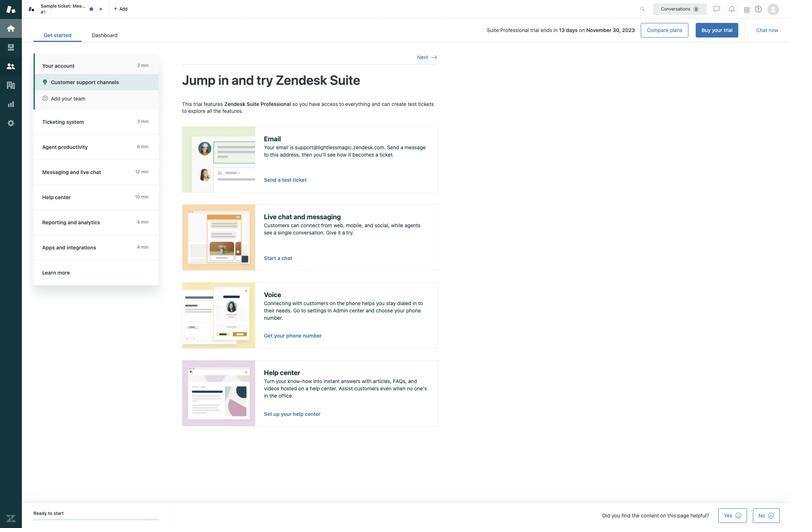 Task type: locate. For each thing, give the bounding box(es) containing it.
your
[[713, 27, 723, 33], [62, 96, 72, 102], [395, 308, 405, 314], [274, 333, 285, 339], [276, 378, 287, 385], [281, 411, 292, 417]]

0 vertical spatial ticket
[[93, 3, 105, 9]]

2023
[[623, 27, 636, 33]]

dashboard
[[92, 32, 118, 38]]

from
[[322, 222, 332, 229]]

in
[[554, 27, 558, 33], [219, 72, 229, 88], [413, 300, 417, 307], [328, 308, 332, 314], [264, 393, 268, 399]]

it down web,
[[338, 230, 341, 236]]

integrations
[[67, 245, 96, 251]]

help for help center turn your know-how into instant answers with articles, faqs, and videos hosted on a help center. assist customers even when no one's in the office.
[[264, 369, 279, 377]]

1 vertical spatial can
[[291, 222, 300, 229]]

2 horizontal spatial you
[[612, 513, 621, 519]]

get help image
[[756, 6, 763, 12]]

content
[[642, 513, 660, 519]]

your up hosted
[[276, 378, 287, 385]]

help center heading
[[34, 185, 166, 210]]

2 horizontal spatial phone
[[407, 308, 421, 314]]

1 horizontal spatial you
[[377, 300, 385, 307]]

1 vertical spatial phone
[[407, 308, 421, 314]]

with inside voice connecting with customers on the phone helps you stay dialed in to their needs. go to settings in admin center and choose your phone number.
[[293, 300, 303, 307]]

number
[[303, 333, 322, 339]]

get
[[44, 32, 52, 38], [264, 333, 273, 339]]

0 horizontal spatial see
[[264, 230, 273, 236]]

your inside voice connecting with customers on the phone helps you stay dialed in to their needs. go to settings in admin center and choose your phone number.
[[395, 308, 405, 314]]

ready to start
[[34, 511, 64, 517]]

can left create
[[382, 101, 391, 107]]

tabs tab list
[[22, 0, 633, 18]]

1 horizontal spatial zendesk
[[276, 72, 327, 88]]

reporting and analytics
[[42, 219, 100, 226]]

0 horizontal spatial your
[[42, 63, 53, 69]]

reporting image
[[6, 100, 16, 109]]

min inside agent productivity heading
[[141, 144, 149, 149]]

1 horizontal spatial your
[[264, 144, 275, 151]]

in right jump
[[219, 72, 229, 88]]

footer containing did you find the content on this page helpful?
[[22, 504, 791, 529]]

buy
[[702, 27, 711, 33]]

compare plans
[[648, 27, 683, 33]]

1 vertical spatial 4
[[137, 245, 140, 250]]

and
[[232, 72, 254, 88], [372, 101, 381, 107], [70, 169, 79, 175], [294, 213, 306, 221], [68, 219, 77, 226], [365, 222, 374, 229], [56, 245, 65, 251], [366, 308, 375, 314], [409, 378, 417, 385]]

you right did
[[612, 513, 621, 519]]

1 horizontal spatial get
[[264, 333, 273, 339]]

to left "start"
[[48, 511, 52, 517]]

4 min for analytics
[[137, 219, 149, 225]]

0 horizontal spatial send
[[264, 177, 277, 183]]

8 min
[[137, 144, 149, 149]]

help inside help center turn your know-how into instant answers with articles, faqs, and videos hosted on a help center. assist customers even when no one's in the office.
[[264, 369, 279, 377]]

example of a help center article. image
[[183, 361, 256, 426]]

to down "this"
[[182, 108, 187, 114]]

ticket
[[93, 3, 105, 9], [293, 177, 307, 183]]

1 vertical spatial send
[[264, 177, 277, 183]]

start a chat
[[264, 255, 293, 261]]

in left admin
[[328, 308, 332, 314]]

0 horizontal spatial help
[[293, 411, 304, 417]]

section
[[134, 23, 739, 38]]

0 horizontal spatial this
[[270, 152, 279, 158]]

1 vertical spatial your
[[264, 144, 275, 151]]

trial left ends
[[531, 27, 540, 33]]

0 vertical spatial customers
[[304, 300, 329, 307]]

and up no
[[409, 378, 417, 385]]

1 vertical spatial suite
[[330, 72, 361, 88]]

and right everything at left
[[372, 101, 381, 107]]

and left try
[[232, 72, 254, 88]]

tickets
[[419, 101, 434, 107]]

trial inside region
[[194, 101, 202, 107]]

to
[[340, 101, 344, 107], [182, 108, 187, 114], [264, 152, 269, 158], [419, 300, 423, 307], [302, 308, 306, 314], [48, 511, 52, 517]]

help for help center
[[42, 194, 54, 200]]

the up admin
[[337, 300, 345, 307]]

zendesk image
[[6, 514, 16, 524]]

2 4 min from the top
[[137, 245, 149, 250]]

ticket down 'then'
[[293, 177, 307, 183]]

0 vertical spatial help
[[42, 194, 54, 200]]

instant
[[324, 378, 340, 385]]

email your email is support@lightlessmagic.zendesk.com. send a message to this address, then you'll see how it becomes a ticket.
[[264, 135, 426, 158]]

to down email
[[264, 152, 269, 158]]

8
[[137, 144, 140, 149]]

footer
[[22, 504, 791, 529]]

test right create
[[408, 101, 417, 107]]

a
[[401, 144, 404, 151], [376, 152, 379, 158], [278, 177, 281, 183], [274, 230, 277, 236], [343, 230, 345, 236], [278, 255, 281, 261], [306, 386, 309, 392]]

help right up
[[293, 411, 304, 417]]

message
[[405, 144, 426, 151]]

a inside button
[[278, 255, 281, 261]]

hosted
[[281, 386, 297, 392]]

next
[[418, 54, 429, 60]]

you'll
[[314, 152, 326, 158]]

conversation.
[[293, 230, 325, 236]]

suite inside the content-title 'region'
[[330, 72, 361, 88]]

your left account
[[42, 63, 53, 69]]

needs.
[[276, 308, 292, 314]]

0 horizontal spatial how
[[303, 378, 312, 385]]

0 vertical spatial get
[[44, 32, 52, 38]]

the right all
[[214, 108, 221, 114]]

1 vertical spatial it
[[338, 230, 341, 236]]

conversations button
[[654, 3, 708, 15]]

phone down dialed
[[407, 308, 421, 314]]

region
[[182, 100, 438, 438]]

customer support channels
[[51, 79, 119, 85]]

get your phone number
[[264, 333, 322, 339]]

1 vertical spatial how
[[303, 378, 312, 385]]

compare
[[648, 27, 669, 33]]

1 horizontal spatial customers
[[355, 386, 379, 392]]

learn more button
[[34, 261, 157, 285]]

#1
[[41, 9, 46, 15]]

views image
[[6, 43, 16, 52]]

phone left the number
[[287, 333, 302, 339]]

section containing suite professional trial ends in
[[134, 23, 739, 38]]

2 horizontal spatial suite
[[488, 27, 499, 33]]

you up the choose on the left bottom
[[377, 300, 385, 307]]

professional
[[501, 27, 530, 33], [261, 101, 291, 107]]

1 vertical spatial see
[[264, 230, 273, 236]]

4 min from the top
[[141, 169, 149, 175]]

chat inside heading
[[90, 169, 101, 175]]

you right so
[[300, 101, 308, 107]]

a right hosted
[[306, 386, 309, 392]]

to right dialed
[[419, 300, 423, 307]]

productivity
[[58, 144, 88, 150]]

find
[[622, 513, 631, 519]]

get inside region
[[264, 333, 273, 339]]

min inside reporting and analytics heading
[[141, 219, 149, 225]]

help up turn
[[264, 369, 279, 377]]

0 horizontal spatial customers
[[304, 300, 329, 307]]

your down dialed
[[395, 308, 405, 314]]

explore
[[188, 108, 206, 114]]

2 vertical spatial you
[[612, 513, 621, 519]]

with left the articles,
[[362, 378, 372, 385]]

admin
[[333, 308, 348, 314]]

2 vertical spatial phone
[[287, 333, 302, 339]]

0 horizontal spatial with
[[293, 300, 303, 307]]

1 vertical spatial zendesk
[[225, 101, 246, 107]]

center down helps
[[350, 308, 365, 314]]

1 4 from the top
[[137, 219, 140, 225]]

1 horizontal spatial trial
[[531, 27, 540, 33]]

get left started
[[44, 32, 52, 38]]

customers image
[[6, 62, 16, 71]]

connecting
[[264, 300, 291, 307]]

send a test ticket
[[264, 177, 307, 183]]

days
[[567, 27, 578, 33]]

2 vertical spatial suite
[[247, 101, 260, 107]]

1 horizontal spatial test
[[408, 101, 417, 107]]

all
[[207, 108, 212, 114]]

and inside help center turn your know-how into instant answers with articles, faqs, and videos hosted on a help center. assist customers even when no one's in the office.
[[409, 378, 417, 385]]

your right add
[[62, 96, 72, 102]]

4
[[137, 219, 140, 225], [137, 245, 140, 250]]

center.
[[322, 386, 338, 392]]

a right the start
[[278, 255, 281, 261]]

you inside so you have access to everything and can create test tickets to explore all the features.
[[300, 101, 308, 107]]

0 vertical spatial 4
[[137, 219, 140, 225]]

0 vertical spatial professional
[[501, 27, 530, 33]]

help center
[[42, 194, 71, 200]]

on right days
[[580, 27, 586, 33]]

customers inside voice connecting with customers on the phone helps you stay dialed in to their needs. go to settings in admin center and choose your phone number.
[[304, 300, 329, 307]]

0 vertical spatial how
[[337, 152, 347, 158]]

min for apps and integrations
[[141, 245, 149, 250]]

3 min from the top
[[141, 144, 149, 149]]

1 horizontal spatial send
[[388, 144, 400, 151]]

4 for apps and integrations
[[137, 245, 140, 250]]

7 min from the top
[[141, 245, 149, 250]]

0 horizontal spatial professional
[[261, 101, 291, 107]]

0 horizontal spatial you
[[300, 101, 308, 107]]

0 horizontal spatial it
[[338, 230, 341, 236]]

see down the support@lightlessmagic.zendesk.com. at left top
[[328, 152, 336, 158]]

zendesk
[[276, 72, 327, 88], [225, 101, 246, 107]]

0 horizontal spatial trial
[[194, 101, 202, 107]]

0 vertical spatial phone
[[346, 300, 361, 307]]

notifications image
[[730, 6, 736, 12]]

min inside your account heading
[[141, 63, 149, 68]]

0 horizontal spatial test
[[282, 177, 292, 183]]

center up know-
[[280, 369, 301, 377]]

content-title region
[[182, 72, 437, 89]]

trial up the explore at the left top of the page
[[194, 101, 202, 107]]

get started
[[44, 32, 72, 38]]

0 vertical spatial send
[[388, 144, 400, 151]]

center inside heading
[[55, 194, 71, 200]]

1 vertical spatial this
[[668, 513, 677, 519]]

1 horizontal spatial help
[[310, 386, 320, 392]]

analytics
[[78, 219, 100, 226]]

it inside live chat and messaging customers can connect from web, mobile, and social, while agents see a single conversation. give it a try.
[[338, 230, 341, 236]]

this down email at the left top of page
[[270, 152, 279, 158]]

account
[[55, 63, 75, 69]]

1 horizontal spatial it
[[348, 152, 351, 158]]

test down 'address,'
[[282, 177, 292, 183]]

help inside button
[[293, 411, 304, 417]]

2 min from the top
[[141, 119, 149, 124]]

set
[[264, 411, 272, 417]]

1 horizontal spatial help
[[264, 369, 279, 377]]

social,
[[375, 222, 390, 229]]

example of email conversation inside of the ticketing system and the customer is asking the agent about reimbursement policy. image
[[183, 127, 256, 192]]

chat now
[[757, 27, 779, 33]]

can
[[382, 101, 391, 107], [291, 222, 300, 229]]

10 min
[[135, 194, 149, 200]]

0 vertical spatial zendesk
[[276, 72, 327, 88]]

1 vertical spatial help
[[264, 369, 279, 377]]

region containing email
[[182, 100, 438, 438]]

center down into
[[305, 411, 321, 417]]

help down into
[[310, 386, 320, 392]]

min inside apps and integrations heading
[[141, 245, 149, 250]]

tab
[[22, 0, 109, 18]]

a down 'address,'
[[278, 177, 281, 183]]

ticket.
[[380, 152, 394, 158]]

4 inside reporting and analytics heading
[[137, 219, 140, 225]]

ticket right meet
[[93, 3, 105, 9]]

your inside buy your trial button
[[713, 27, 723, 33]]

zendesk up features.
[[225, 101, 246, 107]]

0 horizontal spatial ticket
[[93, 3, 105, 9]]

ticketing system heading
[[34, 110, 166, 135]]

customers up settings
[[304, 300, 329, 307]]

the
[[85, 3, 92, 9], [214, 108, 221, 114], [337, 300, 345, 307], [270, 393, 277, 399], [633, 513, 640, 519]]

0 horizontal spatial help
[[42, 194, 54, 200]]

admin image
[[6, 118, 16, 128]]

chat up customers
[[278, 213, 292, 221]]

0 horizontal spatial get
[[44, 32, 52, 38]]

and left live
[[70, 169, 79, 175]]

2 vertical spatial chat
[[282, 255, 293, 261]]

no button
[[754, 509, 781, 523]]

1 min from the top
[[141, 63, 149, 68]]

on up admin
[[330, 300, 336, 307]]

0 horizontal spatial can
[[291, 222, 300, 229]]

send up ticket.
[[388, 144, 400, 151]]

now
[[770, 27, 779, 33]]

get inside "tab list"
[[44, 32, 52, 38]]

0 vertical spatial with
[[293, 300, 303, 307]]

min inside the help center heading
[[141, 194, 149, 200]]

1 vertical spatial help
[[293, 411, 304, 417]]

messaging and live chat heading
[[34, 160, 166, 185]]

customers down the articles,
[[355, 386, 379, 392]]

2
[[137, 63, 140, 68]]

0 vertical spatial test
[[408, 101, 417, 107]]

the down videos
[[270, 393, 277, 399]]

to inside email your email is support@lightlessmagic.zendesk.com. send a message to this address, then you'll see how it becomes a ticket.
[[264, 152, 269, 158]]

1 horizontal spatial with
[[362, 378, 372, 385]]

the right meet
[[85, 3, 92, 9]]

0 vertical spatial can
[[382, 101, 391, 107]]

center
[[55, 194, 71, 200], [350, 308, 365, 314], [280, 369, 301, 377], [305, 411, 321, 417]]

see inside email your email is support@lightlessmagic.zendesk.com. send a message to this address, then you'll see how it becomes a ticket.
[[328, 152, 336, 158]]

on down know-
[[299, 386, 305, 392]]

0 horizontal spatial suite
[[247, 101, 260, 107]]

see down customers
[[264, 230, 273, 236]]

1 horizontal spatial professional
[[501, 27, 530, 33]]

and down helps
[[366, 308, 375, 314]]

dashboard tab
[[82, 28, 128, 42]]

november
[[587, 27, 612, 33]]

your inside the add your team button
[[62, 96, 72, 102]]

can inside live chat and messaging customers can connect from web, mobile, and social, while agents see a single conversation. give it a try.
[[291, 222, 300, 229]]

chat inside live chat and messaging customers can connect from web, mobile, and social, while agents see a single conversation. give it a try.
[[278, 213, 292, 221]]

buy your trial button
[[697, 23, 739, 38]]

phone up admin
[[346, 300, 361, 307]]

4 min inside reporting and analytics heading
[[137, 219, 149, 225]]

chat right live
[[90, 169, 101, 175]]

professional left ends
[[501, 27, 530, 33]]

try
[[257, 72, 273, 88]]

how down the support@lightlessmagic.zendesk.com. at left top
[[337, 152, 347, 158]]

it down the support@lightlessmagic.zendesk.com. at left top
[[348, 152, 351, 158]]

1 4 min from the top
[[137, 219, 149, 225]]

help up reporting
[[42, 194, 54, 200]]

the inside so you have access to everything and can create test tickets to explore all the features.
[[214, 108, 221, 114]]

4 inside apps and integrations heading
[[137, 245, 140, 250]]

help
[[310, 386, 320, 392], [293, 411, 304, 417]]

min for messaging and live chat
[[141, 169, 149, 175]]

apps and integrations heading
[[34, 235, 166, 261]]

stay
[[386, 300, 396, 307]]

your right buy
[[713, 27, 723, 33]]

1 horizontal spatial how
[[337, 152, 347, 158]]

your right up
[[281, 411, 292, 417]]

2 4 from the top
[[137, 245, 140, 250]]

ticketing system
[[42, 119, 84, 125]]

1 vertical spatial customers
[[355, 386, 379, 392]]

your down email
[[264, 144, 275, 151]]

1 horizontal spatial can
[[382, 101, 391, 107]]

1 horizontal spatial this
[[668, 513, 677, 519]]

1 horizontal spatial see
[[328, 152, 336, 158]]

5 min from the top
[[141, 194, 149, 200]]

customers
[[304, 300, 329, 307], [355, 386, 379, 392]]

to right access
[[340, 101, 344, 107]]

0 vertical spatial it
[[348, 152, 351, 158]]

on right content
[[661, 513, 667, 519]]

in right dialed
[[413, 300, 417, 307]]

example of conversation inside of messaging and the customer is asking the agent about changing the size of the retail order. image
[[183, 205, 256, 270]]

0 vertical spatial see
[[328, 152, 336, 158]]

1 vertical spatial you
[[377, 300, 385, 307]]

2 horizontal spatial trial
[[725, 27, 733, 33]]

faqs,
[[393, 378, 407, 385]]

access
[[322, 101, 338, 107]]

4 min inside apps and integrations heading
[[137, 245, 149, 250]]

chat inside button
[[282, 255, 293, 261]]

professional left so
[[261, 101, 291, 107]]

min inside ticketing system heading
[[141, 119, 149, 124]]

with up go
[[293, 300, 303, 307]]

even
[[381, 386, 392, 392]]

in left '13'
[[554, 27, 558, 33]]

see inside live chat and messaging customers can connect from web, mobile, and social, while agents see a single conversation. give it a try.
[[264, 230, 273, 236]]

connect
[[301, 222, 320, 229]]

chat right the start
[[282, 255, 293, 261]]

0 vertical spatial chat
[[90, 169, 101, 175]]

trial inside button
[[725, 27, 733, 33]]

0 vertical spatial 4 min
[[137, 219, 149, 225]]

6 min from the top
[[141, 219, 149, 225]]

trial for your
[[725, 27, 733, 33]]

and left analytics
[[68, 219, 77, 226]]

trial down notifications image
[[725, 27, 733, 33]]

1 vertical spatial professional
[[261, 101, 291, 107]]

messaging
[[42, 169, 69, 175]]

zendesk up so
[[276, 72, 327, 88]]

apps and integrations
[[42, 245, 96, 251]]

0 vertical spatial help
[[310, 386, 320, 392]]

1 horizontal spatial ticket
[[293, 177, 307, 183]]

1 vertical spatial ticket
[[293, 177, 307, 183]]

min inside messaging and live chat heading
[[141, 169, 149, 175]]

help inside heading
[[42, 194, 54, 200]]

settings
[[308, 308, 327, 314]]

1 vertical spatial with
[[362, 378, 372, 385]]

send down email at the left top of page
[[264, 177, 277, 183]]

this left page at the right bottom of the page
[[668, 513, 677, 519]]

tab list
[[34, 28, 128, 42]]

add your team button
[[35, 90, 159, 107]]

center down the messaging
[[55, 194, 71, 200]]

get down number.
[[264, 333, 273, 339]]

1 horizontal spatial suite
[[330, 72, 361, 88]]

office.
[[279, 393, 294, 399]]

1 vertical spatial chat
[[278, 213, 292, 221]]

1 horizontal spatial phone
[[346, 300, 361, 307]]

sample
[[41, 3, 57, 9]]

0 vertical spatial you
[[300, 101, 308, 107]]

0 vertical spatial your
[[42, 63, 53, 69]]

1 vertical spatial 4 min
[[137, 245, 149, 250]]

1 vertical spatial get
[[264, 333, 273, 339]]

how left into
[[303, 378, 312, 385]]

in down videos
[[264, 393, 268, 399]]

0 vertical spatial suite
[[488, 27, 499, 33]]

0 vertical spatial this
[[270, 152, 279, 158]]

can up single
[[291, 222, 300, 229]]



Task type: describe. For each thing, give the bounding box(es) containing it.
learn more heading
[[34, 261, 166, 286]]

tab list containing get started
[[34, 28, 128, 42]]

4 for reporting and analytics
[[137, 219, 140, 225]]

sample ticket: meet the ticket #1
[[41, 3, 105, 15]]

suite inside region
[[247, 101, 260, 107]]

zendesk inside the content-title 'region'
[[276, 72, 327, 88]]

live
[[264, 213, 277, 221]]

this trial features zendesk suite professional
[[182, 101, 291, 107]]

the inside voice connecting with customers on the phone helps you stay dialed in to their needs. go to settings in admin center and choose your phone number.
[[337, 300, 345, 307]]

send inside email your email is support@lightlessmagic.zendesk.com. send a message to this address, then you'll see how it becomes a ticket.
[[388, 144, 400, 151]]

system
[[66, 119, 84, 125]]

then
[[302, 152, 312, 158]]

get your phone number link
[[264, 333, 322, 339]]

trial for professional
[[531, 27, 540, 33]]

ticket:
[[58, 3, 72, 9]]

up
[[274, 411, 280, 417]]

turn
[[264, 378, 275, 385]]

compare plans button
[[642, 23, 689, 38]]

on inside help center turn your know-how into instant answers with articles, faqs, and videos hosted on a help center. assist customers even when no one's in the office.
[[299, 386, 305, 392]]

this inside email your email is support@lightlessmagic.zendesk.com. send a message to this address, then you'll see how it becomes a ticket.
[[270, 152, 279, 158]]

agent productivity
[[42, 144, 88, 150]]

ticketing
[[42, 119, 65, 125]]

and left social,
[[365, 222, 374, 229]]

helpful?
[[691, 513, 710, 519]]

live chat and messaging customers can connect from web, mobile, and social, while agents see a single conversation. give it a try.
[[264, 213, 421, 236]]

agent
[[42, 144, 57, 150]]

everything
[[346, 101, 371, 107]]

learn more
[[42, 270, 70, 276]]

min for reporting and analytics
[[141, 219, 149, 225]]

and inside so you have access to everything and can create test tickets to explore all the features.
[[372, 101, 381, 107]]

plans
[[671, 27, 683, 33]]

0 horizontal spatial zendesk
[[225, 101, 246, 107]]

November 30, 2023 text field
[[587, 27, 636, 33]]

so
[[293, 101, 298, 107]]

zendesk products image
[[745, 7, 750, 12]]

web,
[[334, 222, 345, 229]]

min for agent productivity
[[141, 144, 149, 149]]

messaging
[[307, 213, 341, 221]]

a inside help center turn your know-how into instant answers with articles, faqs, and videos hosted on a help center. assist customers even when no one's in the office.
[[306, 386, 309, 392]]

ticket inside sample ticket: meet the ticket #1
[[93, 3, 105, 9]]

min for ticketing system
[[141, 119, 149, 124]]

no
[[759, 513, 766, 519]]

dialed
[[398, 300, 412, 307]]

did you find the content on this page helpful?
[[603, 513, 710, 519]]

how inside help center turn your know-how into instant answers with articles, faqs, and videos hosted on a help center. assist customers even when no one's in the office.
[[303, 378, 312, 385]]

12 min
[[135, 169, 149, 175]]

address,
[[280, 152, 301, 158]]

go
[[294, 308, 300, 314]]

30,
[[613, 27, 621, 33]]

did
[[603, 513, 611, 519]]

you for did
[[612, 513, 621, 519]]

a left message
[[401, 144, 404, 151]]

how inside email your email is support@lightlessmagic.zendesk.com. send a message to this address, then you'll see how it becomes a ticket.
[[337, 152, 347, 158]]

ends
[[541, 27, 553, 33]]

started
[[54, 32, 72, 38]]

meet
[[73, 3, 83, 9]]

customers inside help center turn your know-how into instant answers with articles, faqs, and videos hosted on a help center. assist customers even when no one's in the office.
[[355, 386, 379, 392]]

on inside voice connecting with customers on the phone helps you stay dialed in to their needs. go to settings in admin center and choose your phone number.
[[330, 300, 336, 307]]

center inside voice connecting with customers on the phone helps you stay dialed in to their needs. go to settings in admin center and choose your phone number.
[[350, 308, 365, 314]]

give
[[326, 230, 337, 236]]

start
[[264, 255, 276, 261]]

a left the 'try.'
[[343, 230, 345, 236]]

your inside email your email is support@lightlessmagic.zendesk.com. send a message to this address, then you'll see how it becomes a ticket.
[[264, 144, 275, 151]]

add
[[51, 96, 60, 102]]

and up connect
[[294, 213, 306, 221]]

and right apps
[[56, 245, 65, 251]]

help inside help center turn your know-how into instant answers with articles, faqs, and videos hosted on a help center. assist customers even when no one's in the office.
[[310, 386, 320, 392]]

can inside so you have access to everything and can create test tickets to explore all the features.
[[382, 101, 391, 107]]

team
[[74, 96, 85, 102]]

your inside help center turn your know-how into instant answers with articles, faqs, and videos hosted on a help center. assist customers even when no one's in the office.
[[276, 378, 287, 385]]

messaging and live chat
[[42, 169, 101, 175]]

min for your account
[[141, 63, 149, 68]]

this
[[182, 101, 192, 107]]

1 vertical spatial test
[[282, 177, 292, 183]]

zendesk support image
[[6, 5, 16, 14]]

your inside heading
[[42, 63, 53, 69]]

add
[[120, 6, 128, 11]]

create
[[392, 101, 407, 107]]

it inside email your email is support@lightlessmagic.zendesk.com. send a message to this address, then you'll see how it becomes a ticket.
[[348, 152, 351, 158]]

helps
[[362, 300, 375, 307]]

assist
[[339, 386, 353, 392]]

in inside the content-title 'region'
[[219, 72, 229, 88]]

while
[[392, 222, 404, 229]]

start
[[54, 511, 64, 517]]

tab containing sample ticket: meet the ticket
[[22, 0, 109, 18]]

your down number.
[[274, 333, 285, 339]]

email
[[264, 135, 281, 143]]

features.
[[223, 108, 243, 114]]

4 min for integrations
[[137, 245, 149, 250]]

button displays agent's chat status as invisible. image
[[714, 6, 720, 12]]

and inside the content-title 'region'
[[232, 72, 254, 88]]

reporting
[[42, 219, 66, 226]]

get started image
[[6, 24, 16, 33]]

start a chat button
[[264, 255, 293, 262]]

channels
[[97, 79, 119, 85]]

suite professional trial ends in 13 days on november 30, 2023
[[488, 27, 636, 33]]

center inside help center turn your know-how into instant answers with articles, faqs, and videos hosted on a help center. assist customers even when no one's in the office.
[[280, 369, 301, 377]]

get for get your phone number
[[264, 333, 273, 339]]

you inside voice connecting with customers on the phone helps you stay dialed in to their needs. go to settings in admin center and choose your phone number.
[[377, 300, 385, 307]]

test inside so you have access to everything and can create test tickets to explore all the features.
[[408, 101, 417, 107]]

help center turn your know-how into instant answers with articles, faqs, and videos hosted on a help center. assist customers even when no one's in the office.
[[264, 369, 427, 399]]

your inside set up your help center button
[[281, 411, 292, 417]]

have
[[309, 101, 321, 107]]

your account
[[42, 63, 75, 69]]

your account heading
[[34, 54, 166, 74]]

to right go
[[302, 308, 306, 314]]

a down customers
[[274, 230, 277, 236]]

so you have access to everything and can create test tickets to explore all the features.
[[182, 101, 434, 114]]

reporting and analytics heading
[[34, 210, 166, 235]]

0 horizontal spatial phone
[[287, 333, 302, 339]]

and inside voice connecting with customers on the phone helps you stay dialed in to their needs. go to settings in admin center and choose your phone number.
[[366, 308, 375, 314]]

live
[[81, 169, 89, 175]]

buy your trial
[[702, 27, 733, 33]]

send a test ticket link
[[264, 177, 307, 183]]

videos
[[264, 386, 280, 392]]

the inside help center turn your know-how into instant answers with articles, faqs, and videos hosted on a help center. assist customers even when no one's in the office.
[[270, 393, 277, 399]]

single
[[278, 230, 292, 236]]

email
[[276, 144, 289, 151]]

main element
[[0, 0, 22, 529]]

into
[[314, 378, 323, 385]]

organizations image
[[6, 81, 16, 90]]

learn
[[42, 270, 56, 276]]

min for help center
[[141, 194, 149, 200]]

agent productivity heading
[[34, 135, 166, 160]]

3 min
[[137, 119, 149, 124]]

the right "find" on the right bottom of the page
[[633, 513, 640, 519]]

the inside sample ticket: meet the ticket #1
[[85, 3, 92, 9]]

progress-bar progress bar
[[34, 520, 159, 521]]

example of how the agent accepts an incoming phone call as well as how to log the details of the call. image
[[183, 283, 256, 348]]

support
[[76, 79, 96, 85]]

10
[[135, 194, 140, 200]]

in inside help center turn your know-how into instant answers with articles, faqs, and videos hosted on a help center. assist customers even when no one's in the office.
[[264, 393, 268, 399]]

with inside help center turn your know-how into instant answers with articles, faqs, and videos hosted on a help center. assist customers even when no one's in the office.
[[362, 378, 372, 385]]

center inside button
[[305, 411, 321, 417]]

articles,
[[373, 378, 392, 385]]

one's
[[415, 386, 427, 392]]

close image
[[97, 5, 105, 13]]

customers
[[264, 222, 290, 229]]

a left ticket.
[[376, 152, 379, 158]]

2 min
[[137, 63, 149, 68]]

is
[[290, 144, 294, 151]]

get for get started
[[44, 32, 52, 38]]

and inside heading
[[70, 169, 79, 175]]

more
[[57, 270, 70, 276]]

you for so
[[300, 101, 308, 107]]

add button
[[109, 0, 132, 18]]

customer support channels button
[[35, 74, 159, 90]]

conversations
[[662, 6, 691, 11]]



Task type: vqa. For each thing, say whether or not it's contained in the screenshot.
Priority
no



